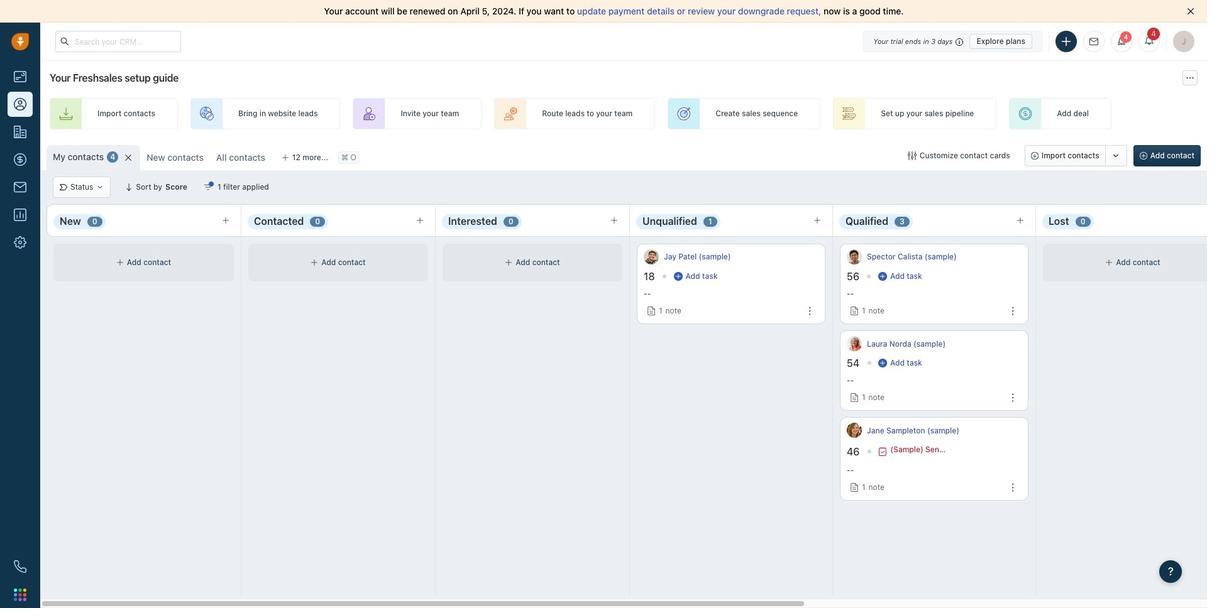 Task type: describe. For each thing, give the bounding box(es) containing it.
send email image
[[1090, 38, 1099, 46]]

j image
[[644, 250, 659, 265]]

close image
[[1187, 8, 1195, 15]]

freshworks switcher image
[[14, 589, 26, 602]]

phone image
[[14, 561, 26, 574]]

phone element
[[8, 555, 33, 580]]

j image
[[847, 423, 862, 438]]



Task type: locate. For each thing, give the bounding box(es) containing it.
container_wx8msf4aqz5i3rn1 image
[[204, 183, 213, 192], [116, 259, 124, 267], [505, 259, 513, 267], [879, 359, 887, 368], [879, 448, 888, 456]]

l image
[[847, 337, 862, 352]]

s image
[[847, 250, 862, 265]]

group
[[1025, 145, 1127, 167]]

Search your CRM... text field
[[55, 31, 181, 52]]

container_wx8msf4aqz5i3rn1 image
[[908, 152, 917, 160], [60, 184, 67, 191], [96, 184, 104, 191], [311, 259, 318, 267], [1106, 259, 1113, 267], [674, 272, 683, 281], [878, 272, 887, 281]]



